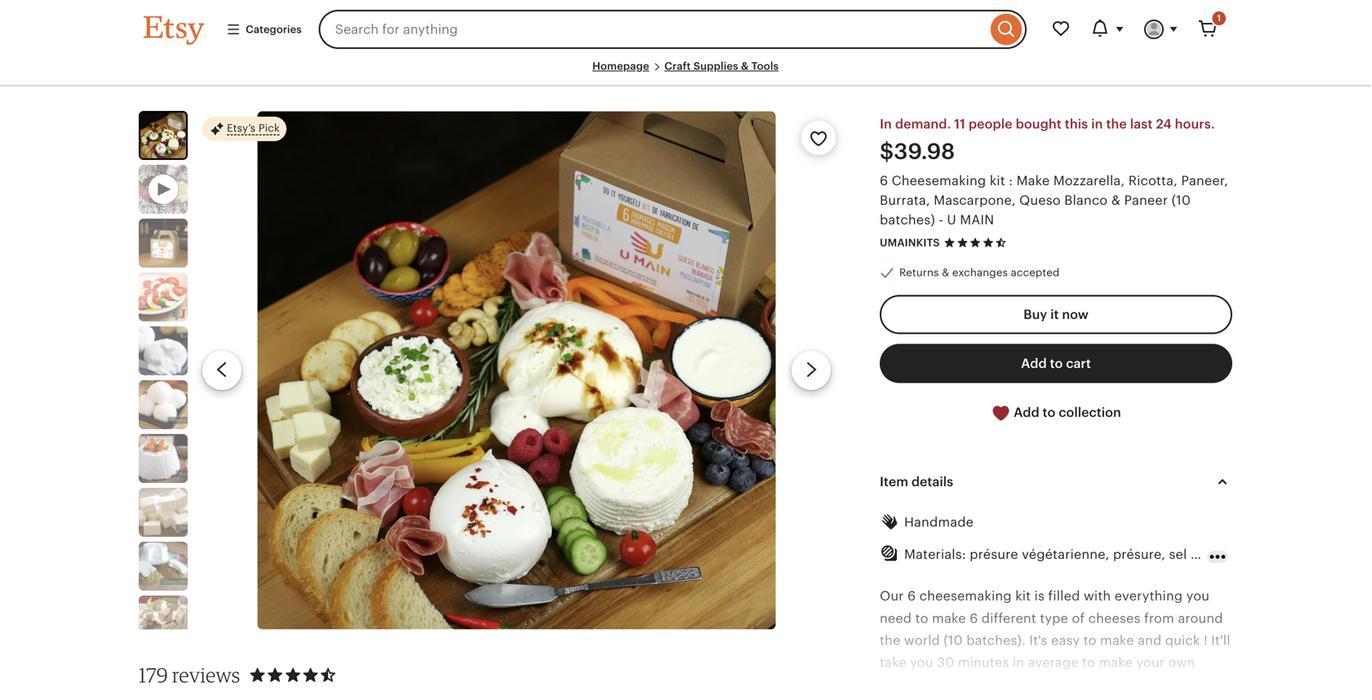 Task type: describe. For each thing, give the bounding box(es) containing it.
delicious
[[880, 678, 938, 692]]

6 cheesemaking kit : make mozzarella ricotta paneer image 8 image
[[139, 542, 188, 591]]

world
[[905, 634, 941, 648]]

item
[[880, 475, 909, 490]]

(10 inside 6 cheesemaking kit : make mozzarella, ricotta, paneer, burrata, mascarpone, queso blanco & paneer (10 batches) - u main
[[1172, 193, 1191, 208]]

with
[[1084, 589, 1112, 604]]

179 reviews
[[139, 663, 240, 687]]

the inside in demand. 11 people bought this in the last 24 hours. $39.98
[[1107, 117, 1128, 132]]

1 link
[[1189, 10, 1228, 49]]

etsy's
[[227, 122, 256, 134]]

it
[[1051, 307, 1060, 322]]

add to cart button
[[880, 344, 1233, 383]]

in inside in demand. 11 people bought this in the last 24 hours. $39.98
[[1092, 117, 1104, 132]]

paneer
[[1125, 193, 1169, 208]]

kit inside 6 cheesemaking kit : make mozzarella, ricotta, paneer, burrata, mascarpone, queso blanco & paneer (10 batches) - u main
[[990, 173, 1006, 188]]

in demand. 11 people bought this in the last 24 hours. $39.98
[[880, 117, 1216, 164]]

accepted
[[1011, 267, 1060, 279]]

(10 inside our 6 cheesemaking kit is filled with everything you need to make 6 different type of cheeses from around the world (10 batches). it's easy to make and quick ! it'll take you 30 minutes in average to make your own delicious cheese at home.
[[944, 634, 963, 648]]

different
[[982, 611, 1037, 626]]

queso
[[1020, 193, 1061, 208]]

11
[[955, 117, 966, 132]]

!
[[1204, 634, 1208, 648]]

demand.
[[896, 117, 952, 132]]

details
[[912, 475, 954, 490]]

burrata,
[[880, 193, 931, 208]]

179
[[139, 663, 168, 687]]

0 vertical spatial make
[[933, 611, 967, 626]]

hours.
[[1176, 117, 1216, 132]]

and
[[1138, 634, 1162, 648]]

bought
[[1016, 117, 1062, 132]]

-
[[939, 213, 944, 227]]

returns & exchanges accepted
[[900, 267, 1060, 279]]

around
[[1179, 611, 1224, 626]]

need
[[880, 611, 912, 626]]

cheesemaking
[[892, 173, 987, 188]]

reviews
[[172, 663, 240, 687]]

people
[[969, 117, 1013, 132]]

add for add to cart
[[1022, 356, 1047, 371]]

at
[[991, 678, 1003, 692]]

6 cheesemaking kit : make mozzarella ricotta paneer image 4 image
[[139, 327, 188, 376]]

2 horizontal spatial 6
[[970, 611, 979, 626]]

categories banner
[[114, 0, 1258, 59]]

in inside our 6 cheesemaking kit is filled with everything you need to make 6 different type of cheeses from around the world (10 batches). it's easy to make and quick ! it'll take you 30 minutes in average to make your own delicious cheese at home.
[[1013, 656, 1025, 671]]

batches).
[[967, 634, 1026, 648]]

of
[[1072, 611, 1085, 626]]

6 inside 6 cheesemaking kit : make mozzarella, ricotta, paneer, burrata, mascarpone, queso blanco & paneer (10 batches) - u main
[[880, 173, 889, 188]]

homepage link
[[593, 60, 650, 72]]

filled
[[1049, 589, 1081, 604]]

$39.98
[[880, 139, 956, 164]]

2 vertical spatial make
[[1099, 656, 1133, 671]]

umainkits
[[880, 237, 940, 249]]

add to cart
[[1022, 356, 1092, 371]]

from
[[1145, 611, 1175, 626]]

6 cheesemaking kit : make mozzarella ricotta paneer image 6 image
[[139, 435, 188, 484]]

1 horizontal spatial you
[[1187, 589, 1210, 604]]

cart
[[1067, 356, 1092, 371]]

it's
[[1030, 634, 1048, 648]]

now
[[1063, 307, 1089, 322]]

quick
[[1166, 634, 1201, 648]]

etsy's pick button
[[203, 116, 287, 142]]



Task type: vqa. For each thing, say whether or not it's contained in the screenshot.
rightmost &
yes



Task type: locate. For each thing, give the bounding box(es) containing it.
1 horizontal spatial 6
[[908, 589, 916, 604]]

& right returns
[[942, 267, 950, 279]]

1 vertical spatial (10
[[944, 634, 963, 648]]

make left your
[[1099, 656, 1133, 671]]

mozzarella,
[[1054, 173, 1126, 188]]

exchanges
[[953, 267, 1008, 279]]

2 vertical spatial &
[[942, 267, 950, 279]]

0 horizontal spatial the
[[880, 634, 901, 648]]

umainkits link
[[880, 237, 940, 249]]

in right this
[[1092, 117, 1104, 132]]

(10
[[1172, 193, 1191, 208], [944, 634, 963, 648]]

blanco
[[1065, 193, 1108, 208]]

own
[[1169, 656, 1196, 671]]

0 horizontal spatial (10
[[944, 634, 963, 648]]

1 vertical spatial 6
[[908, 589, 916, 604]]

24
[[1157, 117, 1172, 132]]

0 vertical spatial &
[[742, 60, 749, 72]]

make
[[933, 611, 967, 626], [1101, 634, 1135, 648], [1099, 656, 1133, 671]]

the inside our 6 cheesemaking kit is filled with everything you need to make 6 different type of cheeses from around the world (10 batches). it's easy to make and quick ! it'll take you 30 minutes in average to make your own delicious cheese at home.
[[880, 634, 901, 648]]

0 horizontal spatial 6
[[880, 173, 889, 188]]

this
[[1065, 117, 1089, 132]]

2 horizontal spatial &
[[1112, 193, 1121, 208]]

0 vertical spatial add
[[1022, 356, 1047, 371]]

6 right our
[[908, 589, 916, 604]]

make down cheesemaking on the bottom right of page
[[933, 611, 967, 626]]

6 cheesemaking kit : make mozzarella ricotta paneer image 5 image
[[139, 381, 188, 430]]

0 vertical spatial (10
[[1172, 193, 1191, 208]]

your
[[1137, 656, 1166, 671]]

0 horizontal spatial &
[[742, 60, 749, 72]]

cheeses
[[1089, 611, 1141, 626]]

add left cart
[[1022, 356, 1047, 371]]

0 horizontal spatial in
[[1013, 656, 1025, 671]]

6 cheesemaking kit : make mozzarella ricotta paneer image 3 image
[[139, 273, 188, 322]]

1 horizontal spatial in
[[1092, 117, 1104, 132]]

kit inside our 6 cheesemaking kit is filled with everything you need to make 6 different type of cheeses from around the world (10 batches). it's easy to make and quick ! it'll take you 30 minutes in average to make your own delicious cheese at home.
[[1016, 589, 1032, 604]]

is
[[1035, 589, 1045, 604]]

mascarpone,
[[934, 193, 1016, 208]]

handmade
[[905, 515, 974, 530]]

to left cart
[[1051, 356, 1063, 371]]

0 vertical spatial the
[[1107, 117, 1128, 132]]

you
[[1187, 589, 1210, 604], [911, 656, 934, 671]]

craft supplies & tools link
[[665, 60, 779, 72]]

6
[[880, 173, 889, 188], [908, 589, 916, 604], [970, 611, 979, 626]]

6 cheesemaking kit : make mozzarella ricotta paneer image 7 image
[[139, 488, 188, 537]]

batches)
[[880, 213, 936, 227]]

u main cheese making kits - 6 homemade cheeses kit -cheese platter image
[[258, 111, 776, 630], [140, 113, 186, 159]]

(10 up 30
[[944, 634, 963, 648]]

none search field inside categories banner
[[319, 10, 1027, 49]]

add to collection button
[[880, 393, 1233, 433]]

to right average in the right of the page
[[1083, 656, 1096, 671]]

6 up burrata,
[[880, 173, 889, 188]]

the up take
[[880, 634, 901, 648]]

collection
[[1059, 405, 1122, 420]]

make down cheeses
[[1101, 634, 1135, 648]]

in up home.
[[1013, 656, 1025, 671]]

1 vertical spatial add
[[1014, 405, 1040, 420]]

categories
[[246, 23, 302, 35]]

pick
[[259, 122, 280, 134]]

0 vertical spatial in
[[1092, 117, 1104, 132]]

item details
[[880, 475, 954, 490]]

last
[[1131, 117, 1153, 132]]

minutes
[[958, 656, 1010, 671]]

cheesemaking
[[920, 589, 1012, 604]]

you down world
[[911, 656, 934, 671]]

easy
[[1052, 634, 1081, 648]]

everything
[[1115, 589, 1183, 604]]

& inside 6 cheesemaking kit : make mozzarella, ricotta, paneer, burrata, mascarpone, queso blanco & paneer (10 batches) - u main
[[1112, 193, 1121, 208]]

tools
[[752, 60, 779, 72]]

add down add to cart button
[[1014, 405, 1040, 420]]

the
[[1107, 117, 1128, 132], [880, 634, 901, 648]]

make
[[1017, 173, 1050, 188]]

1
[[1218, 13, 1222, 23]]

paneer,
[[1182, 173, 1229, 188]]

(10 down paneer,
[[1172, 193, 1191, 208]]

menu bar
[[144, 59, 1228, 87]]

2 vertical spatial 6
[[970, 611, 979, 626]]

1 horizontal spatial &
[[942, 267, 950, 279]]

& inside 'menu bar'
[[742, 60, 749, 72]]

kit left :
[[990, 173, 1006, 188]]

to up world
[[916, 611, 929, 626]]

add to collection
[[1011, 405, 1122, 420]]

to
[[1051, 356, 1063, 371], [1043, 405, 1056, 420], [916, 611, 929, 626], [1084, 634, 1097, 648], [1083, 656, 1096, 671]]

1 horizontal spatial the
[[1107, 117, 1128, 132]]

add
[[1022, 356, 1047, 371], [1014, 405, 1040, 420]]

average
[[1029, 656, 1079, 671]]

0 vertical spatial you
[[1187, 589, 1210, 604]]

main
[[961, 213, 995, 227]]

1 vertical spatial in
[[1013, 656, 1025, 671]]

it'll
[[1212, 634, 1231, 648]]

& left tools in the top of the page
[[742, 60, 749, 72]]

etsy's pick
[[227, 122, 280, 134]]

0 horizontal spatial u main cheese making kits - 6 homemade cheeses kit -cheese platter image
[[140, 113, 186, 159]]

in
[[880, 117, 892, 132]]

1 vertical spatial &
[[1112, 193, 1121, 208]]

our 6 cheesemaking kit is filled with everything you need to make 6 different type of cheeses from around the world (10 batches). it's easy to make and quick ! it'll take you 30 minutes in average to make your own delicious cheese at home.
[[880, 589, 1231, 692]]

menu bar containing homepage
[[144, 59, 1228, 87]]

6 down cheesemaking on the bottom right of page
[[970, 611, 979, 626]]

6 cheesemaking kit : make mozzarella, ricotta, paneer, burrata, mascarpone, queso blanco & paneer (10 batches) - u main
[[880, 173, 1229, 227]]

1 horizontal spatial u main cheese making kits - 6 homemade cheeses kit -cheese platter image
[[258, 111, 776, 630]]

craft supplies & tools
[[665, 60, 779, 72]]

0 vertical spatial kit
[[990, 173, 1006, 188]]

& right blanco
[[1112, 193, 1121, 208]]

1 vertical spatial make
[[1101, 634, 1135, 648]]

cheese
[[941, 678, 987, 692]]

to left collection
[[1043, 405, 1056, 420]]

the left last
[[1107, 117, 1128, 132]]

u main cheese making kits - 6 homemade cheeses kit image
[[139, 219, 188, 268]]

supplies
[[694, 60, 739, 72]]

homepage
[[593, 60, 650, 72]]

1 horizontal spatial kit
[[1016, 589, 1032, 604]]

1 vertical spatial the
[[880, 634, 901, 648]]

Search for anything text field
[[319, 10, 987, 49]]

:
[[1009, 173, 1014, 188]]

buy
[[1024, 307, 1048, 322]]

take
[[880, 656, 907, 671]]

buy it now button
[[880, 295, 1233, 334]]

0 horizontal spatial you
[[911, 656, 934, 671]]

our
[[880, 589, 904, 604]]

craft
[[665, 60, 691, 72]]

type
[[1041, 611, 1069, 626]]

in
[[1092, 117, 1104, 132], [1013, 656, 1025, 671]]

returns
[[900, 267, 940, 279]]

you up around at the bottom right of page
[[1187, 589, 1210, 604]]

0 horizontal spatial kit
[[990, 173, 1006, 188]]

to right easy
[[1084, 634, 1097, 648]]

30
[[938, 656, 955, 671]]

1 vertical spatial you
[[911, 656, 934, 671]]

kit left the is
[[1016, 589, 1032, 604]]

None search field
[[319, 10, 1027, 49]]

1 horizontal spatial (10
[[1172, 193, 1191, 208]]

home.
[[1007, 678, 1047, 692]]

add for add to collection
[[1014, 405, 1040, 420]]

kit
[[990, 173, 1006, 188], [1016, 589, 1032, 604]]

0 vertical spatial 6
[[880, 173, 889, 188]]

&
[[742, 60, 749, 72], [1112, 193, 1121, 208], [942, 267, 950, 279]]

categories button
[[214, 15, 314, 44]]

buy it now
[[1024, 307, 1089, 322]]

6 cheesemaking kit : make mozzarella ricotta paneer image 9 image
[[139, 596, 188, 645]]

u
[[948, 213, 957, 227]]

1 vertical spatial kit
[[1016, 589, 1032, 604]]

ricotta,
[[1129, 173, 1178, 188]]

item details button
[[866, 463, 1248, 502]]



